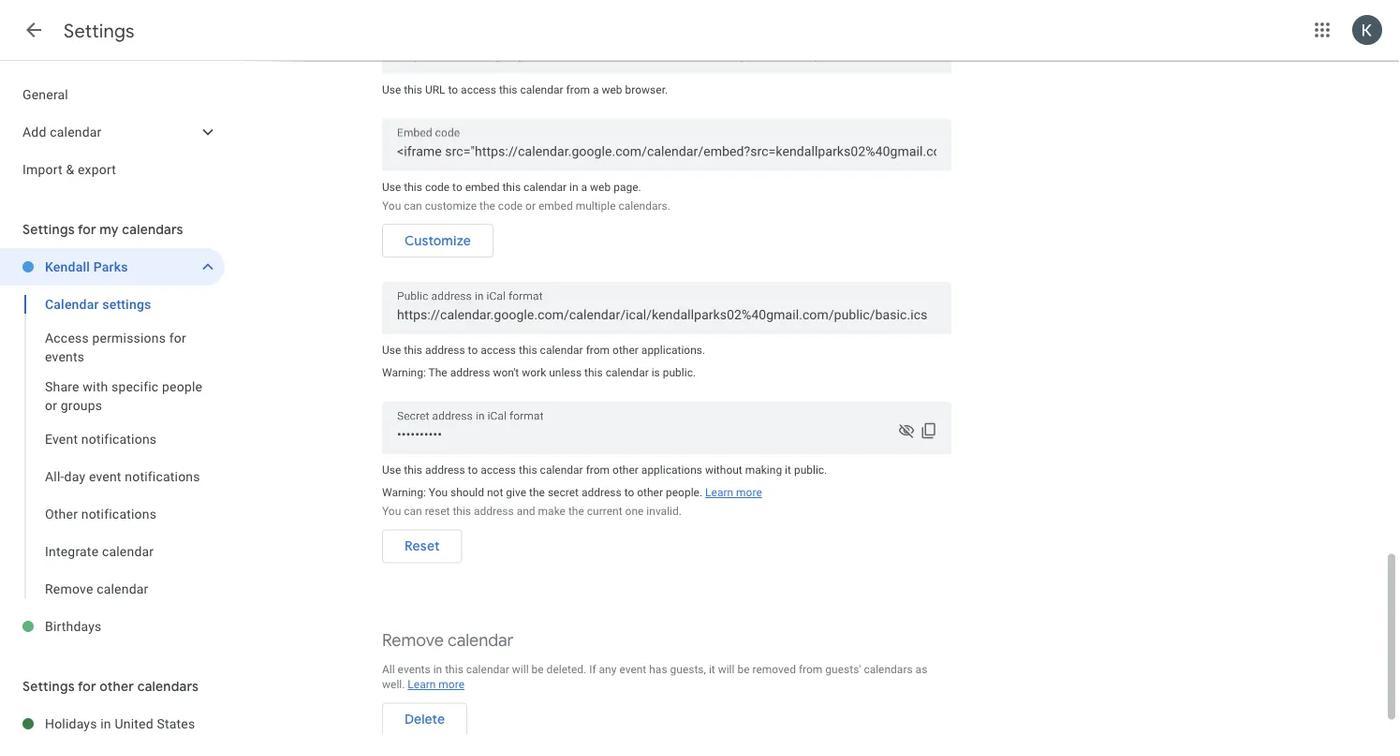 Task type: vqa. For each thing, say whether or not it's contained in the screenshot.
7th row
no



Task type: locate. For each thing, give the bounding box(es) containing it.
address
[[425, 344, 465, 357], [450, 367, 490, 380], [425, 464, 465, 477], [582, 487, 622, 500], [474, 505, 514, 518]]

2 warning: from the top
[[382, 487, 426, 500]]

settings up holidays
[[22, 678, 75, 695]]

warning: up "reset"
[[382, 487, 426, 500]]

you
[[382, 199, 401, 213], [429, 487, 448, 500], [382, 505, 401, 518]]

1 warning: from the top
[[382, 367, 426, 380]]

0 vertical spatial a
[[593, 83, 599, 96]]

use inside use this address to access this calendar from other applications without making it public. warning: you should not give the secret address to other people. learn more
[[382, 464, 401, 477]]

embed left multiple
[[538, 199, 573, 213]]

has
[[649, 663, 667, 676]]

from left browser.
[[566, 83, 590, 96]]

learn more link down without
[[705, 487, 762, 500]]

current
[[587, 505, 622, 518]]

1 horizontal spatial embed
[[538, 199, 573, 213]]

0 vertical spatial you
[[382, 199, 401, 213]]

this
[[404, 83, 422, 96], [499, 83, 517, 96], [404, 181, 422, 194], [502, 181, 521, 194], [404, 344, 422, 357], [519, 344, 537, 357], [584, 367, 603, 380], [404, 464, 422, 477], [519, 464, 537, 477], [453, 505, 471, 518], [445, 663, 463, 676]]

1 horizontal spatial a
[[593, 83, 599, 96]]

calendars for settings for other calendars
[[137, 678, 199, 695]]

1 vertical spatial web
[[590, 181, 611, 194]]

0 vertical spatial embed
[[465, 181, 500, 194]]

notifications down event notifications
[[125, 469, 200, 484]]

4 use from the top
[[382, 464, 401, 477]]

0 horizontal spatial learn more link
[[408, 679, 465, 692]]

0 horizontal spatial public.
[[663, 367, 696, 380]]

or
[[525, 199, 536, 213], [45, 398, 57, 413]]

2 vertical spatial the
[[568, 505, 584, 518]]

from inside use this address to access this calendar from other applications. warning: the address won't work unless this calendar is public.
[[586, 344, 610, 357]]

united
[[115, 716, 153, 731]]

1 use from the top
[[382, 83, 401, 96]]

learn more link for warning: you should not give the secret address to other people.
[[705, 487, 762, 500]]

1 vertical spatial or
[[45, 398, 57, 413]]

will left the deleted.
[[512, 663, 529, 676]]

url
[[425, 83, 445, 96]]

from inside all events in this calendar will be deleted. if any event has guests, it will be removed from guests' calendars as well.
[[799, 663, 823, 676]]

code down use this code to embed this calendar in a web page.
[[498, 199, 523, 213]]

to for use this code to embed this calendar in a web page.
[[452, 181, 462, 194]]

from inside use this address to access this calendar from other applications without making it public. warning: you should not give the secret address to other people. learn more
[[586, 464, 610, 477]]

will
[[512, 663, 529, 676], [718, 663, 735, 676]]

notifications down all-day event notifications
[[81, 506, 157, 522]]

web up multiple
[[590, 181, 611, 194]]

other
[[613, 344, 639, 357], [613, 464, 639, 477], [637, 487, 663, 500], [100, 678, 134, 695]]

2 vertical spatial settings
[[22, 678, 75, 695]]

all events in this calendar will be deleted. if any event has guests, it will be removed from guests' calendars as well.
[[382, 663, 927, 692]]

1 vertical spatial you
[[429, 487, 448, 500]]

0 vertical spatial code
[[425, 181, 450, 194]]

calendars inside all events in this calendar will be deleted. if any event has guests, it will be removed from guests' calendars as well.
[[864, 663, 913, 676]]

access
[[461, 83, 496, 96], [481, 344, 516, 357], [481, 464, 516, 477]]

web for page.
[[590, 181, 611, 194]]

in up learn more
[[433, 663, 442, 676]]

1 horizontal spatial in
[[433, 663, 442, 676]]

in up multiple
[[569, 181, 578, 194]]

1 vertical spatial more
[[439, 679, 465, 692]]

1 vertical spatial calendars
[[864, 663, 913, 676]]

1 vertical spatial settings
[[22, 221, 75, 238]]

1 vertical spatial embed
[[538, 199, 573, 213]]

events
[[45, 349, 84, 364], [398, 663, 431, 676]]

1 vertical spatial warning:
[[382, 487, 426, 500]]

page.
[[614, 181, 641, 194]]

general
[[22, 87, 68, 102]]

remove down integrate
[[45, 581, 93, 597]]

other up invalid.
[[637, 487, 663, 500]]

1 horizontal spatial or
[[525, 199, 536, 213]]

1 horizontal spatial more
[[736, 487, 762, 500]]

2 will from the left
[[718, 663, 735, 676]]

holidays in united states tree item
[[0, 705, 225, 735]]

settings up kendall
[[22, 221, 75, 238]]

calendars left as in the bottom right of the page
[[864, 663, 913, 676]]

it right 'making'
[[785, 464, 791, 477]]

groups
[[61, 398, 102, 413]]

1 vertical spatial access
[[481, 344, 516, 357]]

all-day event notifications
[[45, 469, 200, 484]]

share
[[45, 379, 79, 394]]

you inside use this address to access this calendar from other applications without making it public. warning: you should not give the secret address to other people. learn more
[[429, 487, 448, 500]]

0 horizontal spatial event
[[89, 469, 121, 484]]

2 use from the top
[[382, 181, 401, 194]]

from
[[566, 83, 590, 96], [586, 344, 610, 357], [586, 464, 610, 477], [799, 663, 823, 676]]

0 vertical spatial it
[[785, 464, 791, 477]]

2 vertical spatial in
[[100, 716, 111, 731]]

0 vertical spatial remove
[[45, 581, 93, 597]]

1 horizontal spatial event
[[619, 663, 646, 676]]

2 vertical spatial you
[[382, 505, 401, 518]]

customize
[[405, 233, 471, 250]]

group
[[0, 286, 225, 608]]

0 horizontal spatial be
[[532, 663, 544, 676]]

1 vertical spatial can
[[404, 505, 422, 518]]

add
[[22, 124, 46, 140]]

use this code to embed this calendar in a web page.
[[382, 181, 641, 194]]

0 vertical spatial remove calendar
[[45, 581, 148, 597]]

None text field
[[397, 41, 937, 68], [397, 139, 937, 165], [397, 41, 937, 68], [397, 139, 937, 165]]

remove
[[45, 581, 93, 597], [382, 630, 444, 651]]

1 be from the left
[[532, 663, 544, 676]]

settings for other calendars
[[22, 678, 199, 695]]

remove calendar
[[45, 581, 148, 597], [382, 630, 514, 651]]

is
[[652, 367, 660, 380]]

calendar
[[520, 83, 563, 96], [50, 124, 102, 140], [524, 181, 567, 194], [540, 344, 583, 357], [606, 367, 649, 380], [540, 464, 583, 477], [102, 544, 154, 559], [97, 581, 148, 597], [448, 630, 514, 651], [466, 663, 509, 676]]

public.
[[663, 367, 696, 380], [794, 464, 827, 477]]

for for other
[[78, 678, 96, 695]]

1 horizontal spatial events
[[398, 663, 431, 676]]

0 vertical spatial calendars
[[122, 221, 183, 238]]

more down 'making'
[[736, 487, 762, 500]]

you up "reset"
[[429, 487, 448, 500]]

to inside use this address to access this calendar from other applications. warning: the address won't work unless this calendar is public.
[[468, 344, 478, 357]]

2 horizontal spatial in
[[569, 181, 578, 194]]

browser.
[[625, 83, 668, 96]]

for up holidays
[[78, 678, 96, 695]]

the up you can reset this address and make the current one invalid. at the left
[[529, 487, 545, 500]]

access up not
[[481, 464, 516, 477]]

without
[[705, 464, 742, 477]]

work
[[522, 367, 546, 380]]

tree
[[0, 76, 225, 188]]

0 horizontal spatial it
[[709, 663, 715, 676]]

use inside use this address to access this calendar from other applications. warning: the address won't work unless this calendar is public.
[[382, 344, 401, 357]]

tree containing general
[[0, 76, 225, 188]]

settings for settings
[[64, 19, 135, 43]]

public. inside use this address to access this calendar from other applications without making it public. warning: you should not give the secret address to other people. learn more
[[794, 464, 827, 477]]

web left browser.
[[602, 83, 622, 96]]

all-
[[45, 469, 64, 484]]

&
[[66, 162, 74, 177]]

1 vertical spatial for
[[169, 330, 186, 346]]

share with specific people or groups
[[45, 379, 202, 413]]

0 vertical spatial public.
[[663, 367, 696, 380]]

0 horizontal spatial the
[[479, 199, 495, 213]]

a left browser.
[[593, 83, 599, 96]]

you for customize
[[382, 199, 401, 213]]

public. right 'making'
[[794, 464, 827, 477]]

0 horizontal spatial learn
[[408, 679, 436, 692]]

0 vertical spatial settings
[[64, 19, 135, 43]]

0 horizontal spatial embed
[[465, 181, 500, 194]]

1 vertical spatial in
[[433, 663, 442, 676]]

for inside access permissions for events
[[169, 330, 186, 346]]

1 horizontal spatial it
[[785, 464, 791, 477]]

access for use this url to access this calendar from a web browser.
[[461, 83, 496, 96]]

2 horizontal spatial the
[[568, 505, 584, 518]]

1 vertical spatial remove calendar
[[382, 630, 514, 651]]

calendars up states
[[137, 678, 199, 695]]

2 vertical spatial calendars
[[137, 678, 199, 695]]

0 vertical spatial notifications
[[81, 431, 157, 447]]

use for use this address to access this calendar from other applications. warning: the address won't work unless this calendar is public.
[[382, 344, 401, 357]]

embed up customize
[[465, 181, 500, 194]]

learn inside use this address to access this calendar from other applications without making it public. warning: you should not give the secret address to other people. learn more
[[705, 487, 733, 500]]

be left the deleted.
[[532, 663, 544, 676]]

access for use this address to access this calendar from other applications. warning: the address won't work unless this calendar is public.
[[481, 344, 516, 357]]

1 horizontal spatial will
[[718, 663, 735, 676]]

remove calendar inside group
[[45, 581, 148, 597]]

access inside use this address to access this calendar from other applications without making it public. warning: you should not give the secret address to other people. learn more
[[481, 464, 516, 477]]

None text field
[[397, 302, 937, 328], [397, 422, 937, 448], [397, 302, 937, 328], [397, 422, 937, 448]]

access right url
[[461, 83, 496, 96]]

use for use this address to access this calendar from other applications without making it public. warning: you should not give the secret address to other people. learn more
[[382, 464, 401, 477]]

1 vertical spatial learn more link
[[408, 679, 465, 692]]

settings for my calendars tree
[[0, 248, 225, 645]]

calendar inside use this address to access this calendar from other applications without making it public. warning: you should not give the secret address to other people. learn more
[[540, 464, 583, 477]]

the down use this code to embed this calendar in a web page.
[[479, 199, 495, 213]]

it right guests,
[[709, 663, 715, 676]]

0 horizontal spatial will
[[512, 663, 529, 676]]

address up should
[[425, 464, 465, 477]]

learn right well.
[[408, 679, 436, 692]]

more
[[736, 487, 762, 500], [439, 679, 465, 692]]

events inside access permissions for events
[[45, 349, 84, 364]]

event right day
[[89, 469, 121, 484]]

0 horizontal spatial or
[[45, 398, 57, 413]]

settings for settings for my calendars
[[22, 221, 75, 238]]

make
[[538, 505, 566, 518]]

can left "reset"
[[404, 505, 422, 518]]

0 vertical spatial for
[[78, 221, 96, 238]]

events right all
[[398, 663, 431, 676]]

code
[[425, 181, 450, 194], [498, 199, 523, 213]]

2 vertical spatial for
[[78, 678, 96, 695]]

3 use from the top
[[382, 344, 401, 357]]

1 horizontal spatial learn more link
[[705, 487, 762, 500]]

0 vertical spatial access
[[461, 83, 496, 96]]

event
[[89, 469, 121, 484], [619, 663, 646, 676]]

learn more link for all events in this calendar will be deleted. if any event has guests, it will be removed from guests' calendars as well.
[[408, 679, 465, 692]]

0 vertical spatial events
[[45, 349, 84, 364]]

embed
[[465, 181, 500, 194], [538, 199, 573, 213]]

web
[[602, 83, 622, 96], [590, 181, 611, 194]]

2 vertical spatial access
[[481, 464, 516, 477]]

0 vertical spatial in
[[569, 181, 578, 194]]

for left my
[[78, 221, 96, 238]]

event inside all events in this calendar will be deleted. if any event has guests, it will be removed from guests' calendars as well.
[[619, 663, 646, 676]]

remove up all
[[382, 630, 444, 651]]

1 vertical spatial events
[[398, 663, 431, 676]]

0 horizontal spatial remove calendar
[[45, 581, 148, 597]]

0 horizontal spatial events
[[45, 349, 84, 364]]

other up the one
[[613, 464, 639, 477]]

calendars
[[122, 221, 183, 238], [864, 663, 913, 676], [137, 678, 199, 695]]

1 vertical spatial remove
[[382, 630, 444, 651]]

in
[[569, 181, 578, 194], [433, 663, 442, 676], [100, 716, 111, 731]]

remove calendar up learn more
[[382, 630, 514, 651]]

be left removed at the right
[[737, 663, 750, 676]]

secret
[[548, 487, 579, 500]]

you left customize
[[382, 199, 401, 213]]

0 vertical spatial can
[[404, 199, 422, 213]]

the
[[479, 199, 495, 213], [529, 487, 545, 500], [568, 505, 584, 518]]

1 horizontal spatial be
[[737, 663, 750, 676]]

learn more link up delete button
[[408, 679, 465, 692]]

other left applications.
[[613, 344, 639, 357]]

in left united
[[100, 716, 111, 731]]

1 vertical spatial learn
[[408, 679, 436, 692]]

1 vertical spatial a
[[581, 181, 587, 194]]

0 vertical spatial warning:
[[382, 367, 426, 380]]

1 vertical spatial it
[[709, 663, 715, 676]]

0 horizontal spatial a
[[581, 181, 587, 194]]

notifications
[[81, 431, 157, 447], [125, 469, 200, 484], [81, 506, 157, 522]]

2 vertical spatial notifications
[[81, 506, 157, 522]]

if
[[589, 663, 596, 676]]

a for in
[[581, 181, 587, 194]]

more up delete button
[[439, 679, 465, 692]]

1 can from the top
[[404, 199, 422, 213]]

0 vertical spatial learn
[[705, 487, 733, 500]]

0 vertical spatial more
[[736, 487, 762, 500]]

guests'
[[825, 663, 861, 676]]

from left guests'
[[799, 663, 823, 676]]

to
[[448, 83, 458, 96], [452, 181, 462, 194], [468, 344, 478, 357], [468, 464, 478, 477], [624, 487, 634, 500]]

public. down applications.
[[663, 367, 696, 380]]

settings heading
[[64, 19, 135, 43]]

settings right go back icon
[[64, 19, 135, 43]]

access inside use this address to access this calendar from other applications. warning: the address won't work unless this calendar is public.
[[481, 344, 516, 357]]

for right permissions at the top left of page
[[169, 330, 186, 346]]

0 vertical spatial event
[[89, 469, 121, 484]]

1 vertical spatial event
[[619, 663, 646, 676]]

multiple
[[576, 199, 616, 213]]

from up the current
[[586, 464, 610, 477]]

notifications up all-day event notifications
[[81, 431, 157, 447]]

delete button
[[382, 698, 467, 735]]

should
[[451, 487, 484, 500]]

kendall parks
[[45, 259, 128, 274]]

or down use this code to embed this calendar in a web page.
[[525, 199, 536, 213]]

1 horizontal spatial public.
[[794, 464, 827, 477]]

can
[[404, 199, 422, 213], [404, 505, 422, 518]]

0 vertical spatial learn more link
[[705, 487, 762, 500]]

a
[[593, 83, 599, 96], [581, 181, 587, 194]]

you for reset
[[382, 505, 401, 518]]

1 vertical spatial public.
[[794, 464, 827, 477]]

1 vertical spatial the
[[529, 487, 545, 500]]

event right any
[[619, 663, 646, 676]]

access up won't on the left of page
[[481, 344, 516, 357]]

for
[[78, 221, 96, 238], [169, 330, 186, 346], [78, 678, 96, 695]]

learn down without
[[705, 487, 733, 500]]

from left applications.
[[586, 344, 610, 357]]

events inside all events in this calendar will be deleted. if any event has guests, it will be removed from guests' calendars as well.
[[398, 663, 431, 676]]

1 vertical spatial code
[[498, 199, 523, 213]]

1 horizontal spatial learn
[[705, 487, 733, 500]]

from for applications
[[586, 464, 610, 477]]

or down share
[[45, 398, 57, 413]]

all
[[382, 663, 395, 676]]

1 horizontal spatial the
[[529, 487, 545, 500]]

calendars for settings for my calendars
[[122, 221, 183, 238]]

warning: left the
[[382, 367, 426, 380]]

in inside all events in this calendar will be deleted. if any event has guests, it will be removed from guests' calendars as well.
[[433, 663, 442, 676]]

birthdays
[[45, 619, 102, 634]]

remove calendar down integrate calendar
[[45, 581, 148, 597]]

can left customize
[[404, 199, 422, 213]]

address up the current
[[582, 487, 622, 500]]

calendars right my
[[122, 221, 183, 238]]

events down access
[[45, 349, 84, 364]]

the down secret
[[568, 505, 584, 518]]

will right guests,
[[718, 663, 735, 676]]

2 be from the left
[[737, 663, 750, 676]]

2 can from the top
[[404, 505, 422, 518]]

learn more link
[[705, 487, 762, 500], [408, 679, 465, 692]]

address up the
[[425, 344, 465, 357]]

parks
[[93, 259, 128, 274]]

code up customize
[[425, 181, 450, 194]]

settings for my calendars
[[22, 221, 183, 238]]

0 horizontal spatial remove
[[45, 581, 93, 597]]

delete
[[405, 712, 445, 729]]

a up multiple
[[581, 181, 587, 194]]

0 horizontal spatial in
[[100, 716, 111, 731]]

you left "reset"
[[382, 505, 401, 518]]

0 vertical spatial web
[[602, 83, 622, 96]]

1 vertical spatial notifications
[[125, 469, 200, 484]]



Task type: describe. For each thing, give the bounding box(es) containing it.
integrate
[[45, 544, 99, 559]]

settings
[[102, 296, 151, 312]]

not
[[487, 487, 503, 500]]

notifications for other notifications
[[81, 506, 157, 522]]

it inside all events in this calendar will be deleted. if any event has guests, it will be removed from guests' calendars as well.
[[709, 663, 715, 676]]

removed
[[752, 663, 796, 676]]

with
[[83, 379, 108, 394]]

other notifications
[[45, 506, 157, 522]]

use this address to access this calendar from other applications without making it public. warning: you should not give the secret address to other people. learn more
[[382, 464, 827, 500]]

calendar settings
[[45, 296, 151, 312]]

import
[[22, 162, 63, 177]]

invalid.
[[647, 505, 682, 518]]

people
[[162, 379, 202, 394]]

access
[[45, 330, 89, 346]]

to for use this url to access this calendar from a web browser.
[[448, 83, 458, 96]]

birthdays tree item
[[0, 608, 225, 645]]

can for reset
[[404, 505, 422, 518]]

as
[[916, 663, 927, 676]]

other
[[45, 506, 78, 522]]

more inside use this address to access this calendar from other applications without making it public. warning: you should not give the secret address to other people. learn more
[[736, 487, 762, 500]]

give
[[506, 487, 526, 500]]

holidays
[[45, 716, 97, 731]]

1 horizontal spatial remove calendar
[[382, 630, 514, 651]]

other inside use this address to access this calendar from other applications. warning: the address won't work unless this calendar is public.
[[613, 344, 639, 357]]

permissions
[[92, 330, 166, 346]]

day
[[64, 469, 85, 484]]

unless
[[549, 367, 582, 380]]

reset
[[425, 505, 450, 518]]

making
[[745, 464, 782, 477]]

1 will from the left
[[512, 663, 529, 676]]

1 horizontal spatial remove
[[382, 630, 444, 651]]

use for use this code to embed this calendar in a web page.
[[382, 181, 401, 194]]

it inside use this address to access this calendar from other applications without making it public. warning: you should not give the secret address to other people. learn more
[[785, 464, 791, 477]]

a for from
[[593, 83, 599, 96]]

settings for settings for other calendars
[[22, 678, 75, 695]]

use this address to access this calendar from other applications. warning: the address won't work unless this calendar is public.
[[382, 344, 705, 380]]

use this url to access this calendar from a web browser.
[[382, 83, 668, 96]]

applications.
[[641, 344, 705, 357]]

holidays in united states
[[45, 716, 195, 731]]

add calendar
[[22, 124, 102, 140]]

import & export
[[22, 162, 116, 177]]

notifications for event notifications
[[81, 431, 157, 447]]

reset button
[[382, 524, 462, 569]]

customize
[[425, 199, 477, 213]]

reset
[[405, 539, 440, 555]]

0 horizontal spatial code
[[425, 181, 450, 194]]

0 horizontal spatial more
[[439, 679, 465, 692]]

applications
[[641, 464, 702, 477]]

learn more
[[408, 679, 465, 692]]

and
[[517, 505, 535, 518]]

from for web
[[566, 83, 590, 96]]

deleted.
[[547, 663, 586, 676]]

web for browser.
[[602, 83, 622, 96]]

birthdays link
[[45, 608, 225, 645]]

export
[[78, 162, 116, 177]]

states
[[157, 716, 195, 731]]

you can customize the code or embed multiple calendars.
[[382, 199, 670, 213]]

this inside all events in this calendar will be deleted. if any event has guests, it will be removed from guests' calendars as well.
[[445, 663, 463, 676]]

other up the holidays in united states tree item
[[100, 678, 134, 695]]

remove inside 'settings for my calendars' tree
[[45, 581, 93, 597]]

address down not
[[474, 505, 514, 518]]

calendars.
[[619, 199, 670, 213]]

access for use this address to access this calendar from other applications without making it public. warning: you should not give the secret address to other people. learn more
[[481, 464, 516, 477]]

to for use this address to access this calendar from other applications. warning: the address won't work unless this calendar is public.
[[468, 344, 478, 357]]

public. inside use this address to access this calendar from other applications. warning: the address won't work unless this calendar is public.
[[663, 367, 696, 380]]

calendar inside all events in this calendar will be deleted. if any event has guests, it will be removed from guests' calendars as well.
[[466, 663, 509, 676]]

people.
[[666, 487, 702, 500]]

you can reset this address and make the current one invalid.
[[382, 505, 682, 518]]

kendall
[[45, 259, 90, 274]]

0 vertical spatial the
[[479, 199, 495, 213]]

warning: inside use this address to access this calendar from other applications. warning: the address won't work unless this calendar is public.
[[382, 367, 426, 380]]

one
[[625, 505, 644, 518]]

access permissions for events
[[45, 330, 186, 364]]

the inside use this address to access this calendar from other applications without making it public. warning: you should not give the secret address to other people. learn more
[[529, 487, 545, 500]]

use for use this url to access this calendar from a web browser.
[[382, 83, 401, 96]]

in inside tree item
[[100, 716, 111, 731]]

event
[[45, 431, 78, 447]]

well.
[[382, 679, 405, 692]]

to for use this address to access this calendar from other applications without making it public. warning: you should not give the secret address to other people. learn more
[[468, 464, 478, 477]]

holidays in united states link
[[45, 705, 225, 735]]

warning: inside use this address to access this calendar from other applications without making it public. warning: you should not give the secret address to other people. learn more
[[382, 487, 426, 500]]

go back image
[[22, 19, 45, 41]]

group containing calendar settings
[[0, 286, 225, 608]]

my
[[100, 221, 119, 238]]

won't
[[493, 367, 519, 380]]

calendar
[[45, 296, 99, 312]]

any
[[599, 663, 617, 676]]

integrate calendar
[[45, 544, 154, 559]]

from for applications.
[[586, 344, 610, 357]]

can for customize
[[404, 199, 422, 213]]

kendall parks tree item
[[0, 248, 225, 286]]

0 vertical spatial or
[[525, 199, 536, 213]]

for for my
[[78, 221, 96, 238]]

event notifications
[[45, 431, 157, 447]]

guests,
[[670, 663, 706, 676]]

1 horizontal spatial code
[[498, 199, 523, 213]]

specific
[[111, 379, 159, 394]]

the
[[429, 367, 447, 380]]

event inside group
[[89, 469, 121, 484]]

or inside share with specific people or groups
[[45, 398, 57, 413]]

address right the
[[450, 367, 490, 380]]



